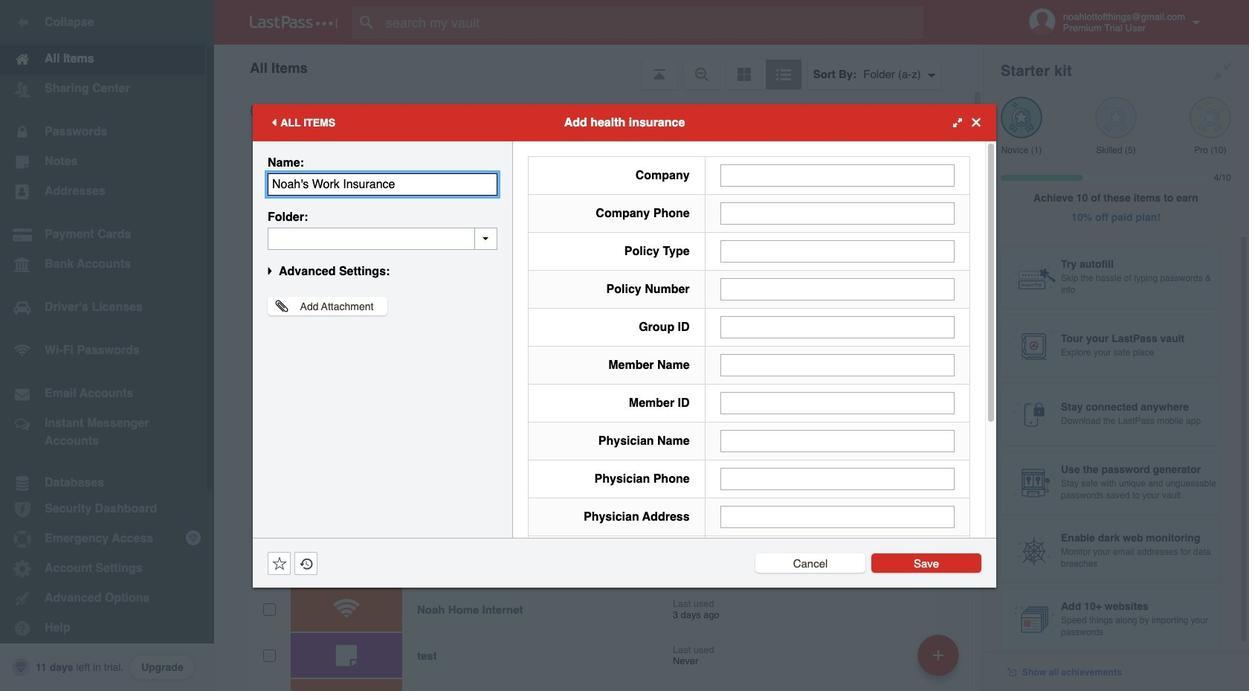 Task type: locate. For each thing, give the bounding box(es) containing it.
new item navigation
[[913, 630, 969, 691]]

None text field
[[268, 173, 498, 195], [268, 227, 498, 250], [721, 316, 955, 338], [721, 354, 955, 376], [721, 392, 955, 414], [721, 468, 955, 490], [721, 505, 955, 528], [268, 173, 498, 195], [268, 227, 498, 250], [721, 316, 955, 338], [721, 354, 955, 376], [721, 392, 955, 414], [721, 468, 955, 490], [721, 505, 955, 528]]

None text field
[[721, 164, 955, 186], [721, 202, 955, 224], [721, 240, 955, 262], [721, 278, 955, 300], [721, 430, 955, 452], [721, 164, 955, 186], [721, 202, 955, 224], [721, 240, 955, 262], [721, 278, 955, 300], [721, 430, 955, 452]]

Search search field
[[353, 6, 947, 39]]

dialog
[[253, 104, 997, 682]]



Task type: vqa. For each thing, say whether or not it's contained in the screenshot.
caret right 'image'
no



Task type: describe. For each thing, give the bounding box(es) containing it.
lastpass image
[[250, 16, 338, 29]]

main navigation navigation
[[0, 0, 214, 691]]

search my vault text field
[[353, 6, 947, 39]]

new item image
[[934, 650, 944, 660]]

vault options navigation
[[214, 45, 983, 89]]



